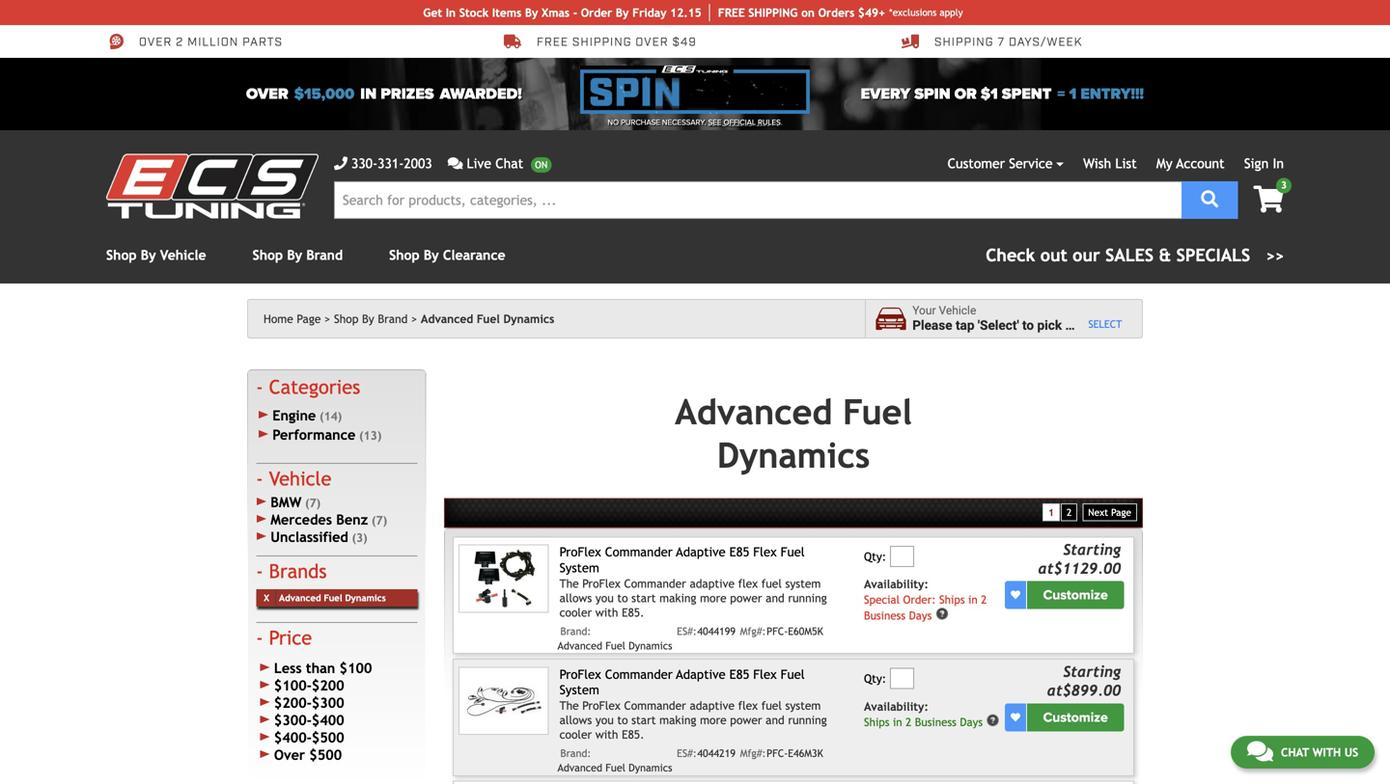 Task type: vqa. For each thing, say whether or not it's contained in the screenshot.


Task type: locate. For each thing, give the bounding box(es) containing it.
pfc- right 4044219
[[767, 748, 788, 760]]

es#: for $899.00
[[677, 748, 697, 760]]

1 availability: from the top
[[864, 578, 929, 591]]

$500 down $400-$500 link
[[309, 747, 342, 763]]

2 allows from the top
[[560, 714, 592, 727]]

availability: special order: ships in 2 business days
[[864, 578, 987, 623]]

brand:
[[560, 626, 591, 638], [560, 748, 591, 760]]

0 vertical spatial proflex commander adaptive e85 flex fuel system link
[[560, 545, 805, 576]]

system right the es#4044219 - pfc-e46m3k - proflex commander adaptive e85 flex fuel system - the proflex commander adaptive flex fuel system allows you to start making more power and running cooler with e85. -  advanced fuel dynamics - bmw image
[[560, 683, 599, 698]]

2 horizontal spatial in
[[968, 594, 978, 607]]

comments image inside live chat link
[[448, 157, 463, 170]]

1 starting from the top
[[1063, 542, 1121, 559]]

1 es#: from the top
[[677, 626, 697, 638]]

adaptive up 4044199
[[676, 545, 726, 560]]

brand: inside proflex commander adaptive e85 flex fuel system the proflex commander adaptive flex fuel system allows you to start making more power and running cooler with e85. brand: advanced fuel dynamics es#: 4044219 mfg#: pfc-e46m3k
[[560, 748, 591, 760]]

1 vertical spatial the
[[560, 699, 579, 713]]

flex inside proflex commander adaptive e85 flex fuel system the proflex commander adaptive flex fuel system allows you to start making more power and running cooler with e85. brand: advanced fuel dynamics es#: 4044199 mfg#: pfc-e60m5k
[[753, 545, 777, 560]]

at for $1129.00
[[1038, 560, 1054, 578]]

question sign image down order: at right bottom
[[935, 607, 949, 621]]

1 e85. from the top
[[622, 606, 644, 620]]

2 cooler from the top
[[560, 728, 592, 742]]

in for $15,000
[[360, 85, 377, 103]]

1 allows from the top
[[560, 592, 592, 605]]

1 horizontal spatial question sign image
[[986, 714, 1000, 728]]

0 vertical spatial brand:
[[560, 626, 591, 638]]

adaptive for $899.00
[[690, 699, 735, 713]]

ecs tuning image
[[106, 154, 319, 219]]

0 vertical spatial chat
[[495, 156, 523, 171]]

over left million on the top of page
[[139, 35, 172, 50]]

sales
[[1105, 245, 1154, 265]]

1 vertical spatial proflex commander adaptive e85 flex fuel system link
[[560, 667, 805, 698]]

$49
[[672, 35, 697, 50]]

order
[[581, 6, 612, 19]]

0 vertical spatial over
[[139, 35, 172, 50]]

1 flex from the top
[[738, 577, 758, 591]]

-
[[573, 6, 577, 19]]

brand: for $899.00
[[560, 748, 591, 760]]

proflex commander adaptive e85 flex fuel system link
[[560, 545, 805, 576], [560, 667, 805, 698]]

1 vertical spatial brand
[[378, 312, 408, 326]]

customize link for $899.00
[[1027, 704, 1124, 732]]

chat right live
[[495, 156, 523, 171]]

flex inside proflex commander adaptive e85 flex fuel system the proflex commander adaptive flex fuel system allows you to start making more power and running cooler with e85. brand: advanced fuel dynamics es#: 4044199 mfg#: pfc-e60m5k
[[738, 577, 758, 591]]

1 fuel from the top
[[761, 577, 782, 591]]

1 mfg#: from the top
[[740, 626, 766, 638]]

2 pfc- from the top
[[767, 748, 788, 760]]

more up 4044219
[[700, 714, 727, 727]]

0 vertical spatial system
[[560, 561, 599, 576]]

0 vertical spatial starting
[[1063, 542, 1121, 559]]

1 customize link from the top
[[1027, 582, 1124, 610]]

cooler inside proflex commander adaptive e85 flex fuel system the proflex commander adaptive flex fuel system allows you to start making more power and running cooler with e85. brand: advanced fuel dynamics es#: 4044199 mfg#: pfc-e60m5k
[[560, 606, 592, 620]]

1 horizontal spatial ships
[[939, 594, 965, 607]]

over 2 million parts link
[[106, 33, 283, 50]]

mfg#: inside proflex commander adaptive e85 flex fuel system the proflex commander adaptive flex fuel system allows you to start making more power and running cooler with e85. brand: advanced fuel dynamics es#: 4044219 mfg#: pfc-e46m3k
[[740, 748, 766, 760]]

2 horizontal spatial vehicle
[[939, 304, 976, 318]]

customize link down the $1129.00
[[1027, 582, 1124, 610]]

running for $1129.00
[[788, 592, 827, 605]]

0 vertical spatial days
[[909, 610, 932, 623]]

1 left "2" link
[[1048, 507, 1054, 518]]

chat with us
[[1281, 746, 1358, 760]]

2 vertical spatial vehicle
[[269, 468, 331, 490]]

at for $899.00
[[1047, 683, 1063, 700]]

1 vertical spatial e85.
[[622, 728, 644, 742]]

purchase
[[621, 118, 660, 127]]

1 customize from the top
[[1043, 588, 1108, 604]]

making inside proflex commander adaptive e85 flex fuel system the proflex commander adaptive flex fuel system allows you to start making more power and running cooler with e85. brand: advanced fuel dynamics es#: 4044199 mfg#: pfc-e60m5k
[[659, 592, 696, 605]]

the inside proflex commander adaptive e85 flex fuel system the proflex commander adaptive flex fuel system allows you to start making more power and running cooler with e85. brand: advanced fuel dynamics es#: 4044219 mfg#: pfc-e46m3k
[[560, 699, 579, 713]]

in for ships in 2 business days
[[893, 716, 902, 729]]

es#: inside proflex commander adaptive e85 flex fuel system the proflex commander adaptive flex fuel system allows you to start making more power and running cooler with e85. brand: advanced fuel dynamics es#: 4044219 mfg#: pfc-e46m3k
[[677, 748, 697, 760]]

by for shop by vehicle's shop by brand link
[[287, 248, 302, 263]]

page for home page
[[297, 312, 321, 326]]

chat left "us"
[[1281, 746, 1309, 760]]

2 system from the top
[[785, 699, 821, 713]]

page right home
[[297, 312, 321, 326]]

0 vertical spatial in
[[446, 6, 456, 19]]

starting for $1129.00
[[1063, 542, 1121, 559]]

spent
[[1002, 85, 1052, 103]]

to
[[1022, 318, 1034, 334], [617, 592, 628, 605], [617, 714, 628, 727]]

$200-$300 link
[[256, 695, 417, 712]]

1 vertical spatial fuel
[[761, 699, 782, 713]]

2 starting from the top
[[1063, 664, 1121, 681]]

1 vertical spatial advanced fuel dynamics
[[675, 392, 912, 476]]

my account
[[1156, 156, 1225, 171]]

availability: inside 'availability: special order: ships in 2 business days'
[[864, 578, 929, 591]]

proflex commander adaptive e85 flex fuel system link up 4044199
[[560, 545, 805, 576]]

pfc- inside proflex commander adaptive e85 flex fuel system the proflex commander adaptive flex fuel system allows you to start making more power and running cooler with e85. brand: advanced fuel dynamics es#: 4044199 mfg#: pfc-e60m5k
[[767, 626, 788, 638]]

$100
[[339, 661, 372, 677]]

1 horizontal spatial comments image
[[1247, 740, 1273, 764]]

1 vertical spatial shop by brand
[[334, 312, 408, 326]]

by left the clearance
[[424, 248, 439, 263]]

2 start from the top
[[632, 714, 656, 727]]

system inside proflex commander adaptive e85 flex fuel system the proflex commander adaptive flex fuel system allows you to start making more power and running cooler with e85. brand: advanced fuel dynamics es#: 4044219 mfg#: pfc-e46m3k
[[785, 699, 821, 713]]

every
[[861, 85, 910, 103]]

1 adaptive from the top
[[676, 545, 726, 560]]

the right the es#4044219 - pfc-e46m3k - proflex commander adaptive e85 flex fuel system - the proflex commander adaptive flex fuel system allows you to start making more power and running cooler with e85. -  advanced fuel dynamics - bmw image
[[560, 699, 579, 713]]

ships inside availability: ships in 2 business days
[[864, 716, 890, 729]]

pfc- for $899.00
[[767, 748, 788, 760]]

system inside proflex commander adaptive e85 flex fuel system the proflex commander adaptive flex fuel system allows you to start making more power and running cooler with e85. brand: advanced fuel dynamics es#: 4044219 mfg#: pfc-e46m3k
[[560, 683, 599, 698]]

comments image
[[448, 157, 463, 170], [1247, 740, 1273, 764]]

1 horizontal spatial business
[[915, 716, 957, 729]]

starting up the $1129.00
[[1063, 542, 1121, 559]]

with inside proflex commander adaptive e85 flex fuel system the proflex commander adaptive flex fuel system allows you to start making more power and running cooler with e85. brand: advanced fuel dynamics es#: 4044199 mfg#: pfc-e60m5k
[[595, 606, 618, 620]]

in inside availability: ships in 2 business days
[[893, 716, 902, 729]]

brand for shop by vehicle
[[306, 248, 343, 263]]

shop by brand up home page link
[[253, 248, 343, 263]]

1 vertical spatial es#:
[[677, 748, 697, 760]]

'select'
[[978, 318, 1019, 334]]

e85 down 4044199
[[729, 667, 749, 682]]

business inside availability: ships in 2 business days
[[915, 716, 957, 729]]

0 vertical spatial pfc-
[[767, 626, 788, 638]]

None text field
[[890, 546, 914, 567], [890, 668, 914, 690], [890, 546, 914, 567], [890, 668, 914, 690]]

2 customize link from the top
[[1027, 704, 1124, 732]]

2 you from the top
[[595, 714, 614, 727]]

page for next page
[[1111, 507, 1131, 518]]

0 vertical spatial $500
[[312, 730, 344, 746]]

2 vertical spatial to
[[617, 714, 628, 727]]

2 power from the top
[[730, 714, 762, 727]]

over $15,000 in prizes
[[246, 85, 434, 103]]

1 vertical spatial vehicle
[[939, 304, 976, 318]]

page right next
[[1111, 507, 1131, 518]]

over
[[636, 35, 669, 50]]

brand up home page link
[[306, 248, 343, 263]]

customize down $899.00
[[1043, 710, 1108, 726]]

over down $400-
[[274, 747, 305, 763]]

customize link for $1129.00
[[1027, 582, 1124, 610]]

us
[[1344, 746, 1358, 760]]

starting for $899.00
[[1063, 664, 1121, 681]]

specials
[[1176, 245, 1250, 265]]

starting at for $1129.00
[[1038, 542, 1121, 578]]

1 adaptive from the top
[[690, 577, 735, 591]]

brand: inside proflex commander adaptive e85 flex fuel system the proflex commander adaptive flex fuel system allows you to start making more power and running cooler with e85. brand: advanced fuel dynamics es#: 4044199 mfg#: pfc-e60m5k
[[560, 626, 591, 638]]

1 qty: from the top
[[864, 550, 886, 564]]

more up 4044199
[[700, 592, 727, 605]]

allows inside proflex commander adaptive e85 flex fuel system the proflex commander adaptive flex fuel system allows you to start making more power and running cooler with e85. brand: advanced fuel dynamics es#: 4044219 mfg#: pfc-e46m3k
[[560, 714, 592, 727]]

wish list link
[[1083, 156, 1137, 171]]

qty: for $899.00
[[864, 672, 886, 686]]

system right es#4044199 - pfc-e60m5k - proflex commander adaptive e85 flex fuel system - the proflex commander adaptive flex fuel system allows you to start making more power and running cooler with e85. -  advanced fuel dynamics - bmw image
[[560, 561, 599, 576]]

comments image left live
[[448, 157, 463, 170]]

brand down shop by clearance link
[[378, 312, 408, 326]]

vehicle bmw (7) mercedes benz (7) unclassified (3)
[[269, 468, 387, 545]]

adaptive inside proflex commander adaptive e85 flex fuel system the proflex commander adaptive flex fuel system allows you to start making more power and running cooler with e85. brand: advanced fuel dynamics es#: 4044219 mfg#: pfc-e46m3k
[[676, 667, 726, 682]]

1 vertical spatial customize link
[[1027, 704, 1124, 732]]

shopping cart image
[[1254, 186, 1284, 213]]

1 e85 from the top
[[729, 545, 749, 560]]

1 system from the top
[[560, 561, 599, 576]]

e85. inside proflex commander adaptive e85 flex fuel system the proflex commander adaptive flex fuel system allows you to start making more power and running cooler with e85. brand: advanced fuel dynamics es#: 4044199 mfg#: pfc-e60m5k
[[622, 606, 644, 620]]

0 vertical spatial business
[[864, 610, 906, 623]]

fuel
[[761, 577, 782, 591], [761, 699, 782, 713]]

business down special
[[864, 610, 906, 623]]

0 vertical spatial to
[[1022, 318, 1034, 334]]

in right 'sign' at right
[[1273, 156, 1284, 171]]

0 vertical spatial more
[[700, 592, 727, 605]]

by up home page link
[[287, 248, 302, 263]]

running up e60m5k on the right bottom
[[788, 592, 827, 605]]

1 vertical spatial chat
[[1281, 746, 1309, 760]]

2 running from the top
[[788, 714, 827, 727]]

vehicle up bmw
[[269, 468, 331, 490]]

1 vertical spatial power
[[730, 714, 762, 727]]

2 qty: from the top
[[864, 672, 886, 686]]

with for $1129.00
[[595, 606, 618, 620]]

flex for $899.00
[[738, 699, 758, 713]]

question sign image
[[935, 607, 949, 621], [986, 714, 1000, 728]]

0 horizontal spatial question sign image
[[935, 607, 949, 621]]

1 horizontal spatial in
[[1273, 156, 1284, 171]]

1 vertical spatial shop by brand link
[[334, 312, 417, 326]]

system for $899.00
[[785, 699, 821, 713]]

e85 up 4044199
[[729, 545, 749, 560]]

system for $1129.00
[[785, 577, 821, 591]]

2 mfg#: from the top
[[740, 748, 766, 760]]

adaptive inside proflex commander adaptive e85 flex fuel system the proflex commander adaptive flex fuel system allows you to start making more power and running cooler with e85. brand: advanced fuel dynamics es#: 4044199 mfg#: pfc-e60m5k
[[690, 577, 735, 591]]

starting at for $899.00
[[1047, 664, 1121, 700]]

chat inside the chat with us link
[[1281, 746, 1309, 760]]

system inside proflex commander adaptive e85 flex fuel system the proflex commander adaptive flex fuel system allows you to start making more power and running cooler with e85. brand: advanced fuel dynamics es#: 4044199 mfg#: pfc-e60m5k
[[785, 577, 821, 591]]

0 vertical spatial brand
[[306, 248, 343, 263]]

starting up $899.00
[[1063, 664, 1121, 681]]

comments image for chat
[[1247, 740, 1273, 764]]

1 horizontal spatial (7)
[[372, 514, 387, 527]]

by down ecs tuning image
[[141, 248, 156, 263]]

with inside proflex commander adaptive e85 flex fuel system the proflex commander adaptive flex fuel system allows you to start making more power and running cooler with e85. brand: advanced fuel dynamics es#: 4044219 mfg#: pfc-e46m3k
[[595, 728, 618, 742]]

flex inside proflex commander adaptive e85 flex fuel system the proflex commander adaptive flex fuel system allows you to start making more power and running cooler with e85. brand: advanced fuel dynamics es#: 4044219 mfg#: pfc-e46m3k
[[753, 667, 777, 682]]

power inside proflex commander adaptive e85 flex fuel system the proflex commander adaptive flex fuel system allows you to start making more power and running cooler with e85. brand: advanced fuel dynamics es#: 4044199 mfg#: pfc-e60m5k
[[730, 592, 762, 605]]

1 pfc- from the top
[[767, 626, 788, 638]]

1 power from the top
[[730, 592, 762, 605]]

1 vertical spatial and
[[766, 714, 785, 727]]

business
[[864, 610, 906, 623], [915, 716, 957, 729]]

1 vertical spatial ships
[[864, 716, 890, 729]]

0 vertical spatial flex
[[738, 577, 758, 591]]

system for $899.00
[[560, 683, 599, 698]]

system up e46m3k
[[785, 699, 821, 713]]

power for $1129.00
[[730, 592, 762, 605]]

1 vertical spatial system
[[560, 683, 599, 698]]

power inside proflex commander adaptive e85 flex fuel system the proflex commander adaptive flex fuel system allows you to start making more power and running cooler with e85. brand: advanced fuel dynamics es#: 4044219 mfg#: pfc-e46m3k
[[730, 714, 762, 727]]

brand
[[306, 248, 343, 263], [378, 312, 408, 326]]

adaptive inside proflex commander adaptive e85 flex fuel system the proflex commander adaptive flex fuel system allows you to start making more power and running cooler with e85. brand: advanced fuel dynamics es#: 4044219 mfg#: pfc-e46m3k
[[690, 699, 735, 713]]

1 vertical spatial availability:
[[864, 700, 929, 714]]

2 vertical spatial over
[[274, 747, 305, 763]]

1 system from the top
[[785, 577, 821, 591]]

customize link down $899.00
[[1027, 704, 1124, 732]]

e46m3k
[[788, 748, 823, 760]]

es#: inside proflex commander adaptive e85 flex fuel system the proflex commander adaptive flex fuel system allows you to start making more power and running cooler with e85. brand: advanced fuel dynamics es#: 4044199 mfg#: pfc-e60m5k
[[677, 626, 697, 638]]

2 customize from the top
[[1043, 710, 1108, 726]]

330-331-2003
[[351, 156, 432, 171]]

adaptive up 4044199
[[690, 577, 735, 591]]

e85.
[[622, 606, 644, 620], [622, 728, 644, 742]]

1 vertical spatial with
[[595, 728, 618, 742]]

you inside proflex commander adaptive e85 flex fuel system the proflex commander adaptive flex fuel system allows you to start making more power and running cooler with e85. brand: advanced fuel dynamics es#: 4044199 mfg#: pfc-e60m5k
[[595, 592, 614, 605]]

customize for $1129.00
[[1043, 588, 1108, 604]]

power up 4044199
[[730, 592, 762, 605]]

(7) right benz
[[372, 514, 387, 527]]

e85. inside proflex commander adaptive e85 flex fuel system the proflex commander adaptive flex fuel system allows you to start making more power and running cooler with e85. brand: advanced fuel dynamics es#: 4044219 mfg#: pfc-e46m3k
[[622, 728, 644, 742]]

mfg#: right 4044199
[[740, 626, 766, 638]]

mfg#: right 4044219
[[740, 748, 766, 760]]

1 horizontal spatial in
[[893, 716, 902, 729]]

flex inside proflex commander adaptive e85 flex fuel system the proflex commander adaptive flex fuel system allows you to start making more power and running cooler with e85. brand: advanced fuel dynamics es#: 4044219 mfg#: pfc-e46m3k
[[738, 699, 758, 713]]

ships
[[939, 594, 965, 607], [864, 716, 890, 729]]

question sign image for $1129.00
[[935, 607, 949, 621]]

1 vertical spatial start
[[632, 714, 656, 727]]

in
[[360, 85, 377, 103], [968, 594, 978, 607], [893, 716, 902, 729]]

running
[[788, 592, 827, 605], [788, 714, 827, 727]]

chat
[[495, 156, 523, 171], [1281, 746, 1309, 760]]

0 horizontal spatial brand
[[306, 248, 343, 263]]

days down order: at right bottom
[[909, 610, 932, 623]]

in
[[446, 6, 456, 19], [1273, 156, 1284, 171]]

free shipping over $49
[[537, 35, 697, 50]]

2 vertical spatial in
[[893, 716, 902, 729]]

at
[[1038, 560, 1054, 578], [1047, 683, 1063, 700]]

less
[[274, 661, 302, 677]]

0 vertical spatial advanced fuel dynamics
[[421, 312, 554, 326]]

0 vertical spatial start
[[632, 592, 656, 605]]

1 horizontal spatial chat
[[1281, 746, 1309, 760]]

2 system from the top
[[560, 683, 599, 698]]

system up e60m5k on the right bottom
[[785, 577, 821, 591]]

0 horizontal spatial comments image
[[448, 157, 463, 170]]

1 horizontal spatial vehicle
[[269, 468, 331, 490]]

home page link
[[264, 312, 330, 326]]

1 vertical spatial 1
[[1048, 507, 1054, 518]]

shop by brand link up home page link
[[253, 248, 343, 263]]

ecs tuning 'spin to win' contest logo image
[[580, 66, 810, 114]]

with for $899.00
[[595, 728, 618, 742]]

adaptive inside proflex commander adaptive e85 flex fuel system the proflex commander adaptive flex fuel system allows you to start making more power and running cooler with e85. brand: advanced fuel dynamics es#: 4044199 mfg#: pfc-e60m5k
[[676, 545, 726, 560]]

1 vertical spatial cooler
[[560, 728, 592, 742]]

0 horizontal spatial chat
[[495, 156, 523, 171]]

running inside proflex commander adaptive e85 flex fuel system the proflex commander adaptive flex fuel system allows you to start making more power and running cooler with e85. brand: advanced fuel dynamics es#: 4044219 mfg#: pfc-e46m3k
[[788, 714, 827, 727]]

(14)
[[319, 410, 342, 423]]

question sign image left add to wish list image
[[986, 714, 1000, 728]]

2 proflex commander adaptive e85 flex fuel system link from the top
[[560, 667, 805, 698]]

0 vertical spatial flex
[[753, 545, 777, 560]]

allows right the es#4044219 - pfc-e46m3k - proflex commander adaptive e85 flex fuel system - the proflex commander adaptive flex fuel system allows you to start making more power and running cooler with e85. -  advanced fuel dynamics - bmw image
[[560, 714, 592, 727]]

start inside proflex commander adaptive e85 flex fuel system the proflex commander adaptive flex fuel system allows you to start making more power and running cooler with e85. brand: advanced fuel dynamics es#: 4044199 mfg#: pfc-e60m5k
[[632, 592, 656, 605]]

benz
[[336, 512, 368, 528]]

2 the from the top
[[560, 699, 579, 713]]

2 brand: from the top
[[560, 748, 591, 760]]

1 vertical spatial adaptive
[[690, 699, 735, 713]]

0 horizontal spatial 1
[[1048, 507, 1054, 518]]

2 e85 from the top
[[729, 667, 749, 682]]

over inside less than $100 $100-$200 $200-$300 $300-$400 $400-$500 over $500
[[274, 747, 305, 763]]

fuel
[[477, 312, 500, 326], [843, 392, 912, 433], [781, 545, 805, 560], [324, 593, 342, 604], [606, 640, 625, 652], [781, 667, 805, 682], [606, 763, 625, 775]]

comments image for live
[[448, 157, 463, 170]]

cooler inside proflex commander adaptive e85 flex fuel system the proflex commander adaptive flex fuel system allows you to start making more power and running cooler with e85. brand: advanced fuel dynamics es#: 4044219 mfg#: pfc-e46m3k
[[560, 728, 592, 742]]

1 running from the top
[[788, 592, 827, 605]]

1 you from the top
[[595, 592, 614, 605]]

dynamics inside proflex commander adaptive e85 flex fuel system the proflex commander adaptive flex fuel system allows you to start making more power and running cooler with e85. brand: advanced fuel dynamics es#: 4044219 mfg#: pfc-e46m3k
[[629, 763, 672, 775]]

1 horizontal spatial brand
[[378, 312, 408, 326]]

running inside proflex commander adaptive e85 flex fuel system the proflex commander adaptive flex fuel system allows you to start making more power and running cooler with e85. brand: advanced fuel dynamics es#: 4044199 mfg#: pfc-e60m5k
[[788, 592, 827, 605]]

power for $899.00
[[730, 714, 762, 727]]

over down parts
[[246, 85, 288, 103]]

1 vertical spatial brand:
[[560, 748, 591, 760]]

allows
[[560, 592, 592, 605], [560, 714, 592, 727]]

1 start from the top
[[632, 592, 656, 605]]

e85 inside proflex commander adaptive e85 flex fuel system the proflex commander adaptive flex fuel system allows you to start making more power and running cooler with e85. brand: advanced fuel dynamics es#: 4044199 mfg#: pfc-e60m5k
[[729, 545, 749, 560]]

$500 down $400
[[312, 730, 344, 746]]

1 horizontal spatial 1
[[1069, 85, 1077, 103]]

commander
[[605, 545, 673, 560], [624, 577, 686, 591], [605, 667, 673, 682], [624, 699, 686, 713]]

1 vertical spatial to
[[617, 592, 628, 605]]

(7) up mercedes
[[305, 496, 321, 510]]

es#4044219 - pfc-e46m3k - proflex commander adaptive e85 flex fuel system - the proflex commander adaptive flex fuel system allows you to start making more power and running cooler with e85. -  advanced fuel dynamics - bmw image
[[458, 667, 549, 736]]

making inside proflex commander adaptive e85 flex fuel system the proflex commander adaptive flex fuel system allows you to start making more power and running cooler with e85. brand: advanced fuel dynamics es#: 4044219 mfg#: pfc-e46m3k
[[659, 714, 696, 727]]

e85
[[729, 545, 749, 560], [729, 667, 749, 682]]

2 adaptive from the top
[[676, 667, 726, 682]]

1 horizontal spatial days
[[960, 716, 983, 729]]

by right home page link
[[362, 312, 374, 326]]

shop by brand right home page link
[[334, 312, 408, 326]]

12.15
[[670, 6, 702, 19]]

and inside proflex commander adaptive e85 flex fuel system the proflex commander adaptive flex fuel system allows you to start making more power and running cooler with e85. brand: advanced fuel dynamics es#: 4044219 mfg#: pfc-e46m3k
[[766, 714, 785, 727]]

chat inside live chat link
[[495, 156, 523, 171]]

allows right es#4044199 - pfc-e60m5k - proflex commander adaptive e85 flex fuel system - the proflex commander adaptive flex fuel system allows you to start making more power and running cooler with e85. -  advanced fuel dynamics - bmw image
[[560, 592, 592, 605]]

fuel inside proflex commander adaptive e85 flex fuel system the proflex commander adaptive flex fuel system allows you to start making more power and running cooler with e85. brand: advanced fuel dynamics es#: 4044219 mfg#: pfc-e46m3k
[[761, 699, 782, 713]]

availability: inside availability: ships in 2 business days
[[864, 700, 929, 714]]

search image
[[1201, 191, 1219, 208]]

rules
[[758, 118, 781, 127]]

to inside proflex commander adaptive e85 flex fuel system the proflex commander adaptive flex fuel system allows you to start making more power and running cooler with e85. brand: advanced fuel dynamics es#: 4044219 mfg#: pfc-e46m3k
[[617, 714, 628, 727]]

0 vertical spatial e85
[[729, 545, 749, 560]]

you for $899.00
[[595, 714, 614, 727]]

2 availability: from the top
[[864, 700, 929, 714]]

1 vertical spatial question sign image
[[986, 714, 1000, 728]]

1 vertical spatial starting at
[[1047, 664, 1121, 700]]

e85. for $899.00
[[622, 728, 644, 742]]

e85 inside proflex commander adaptive e85 flex fuel system the proflex commander adaptive flex fuel system allows you to start making more power and running cooler with e85. brand: advanced fuel dynamics es#: 4044219 mfg#: pfc-e46m3k
[[729, 667, 749, 682]]

1 vertical spatial customize
[[1043, 710, 1108, 726]]

2 and from the top
[[766, 714, 785, 727]]

0 vertical spatial e85.
[[622, 606, 644, 620]]

start inside proflex commander adaptive e85 flex fuel system the proflex commander adaptive flex fuel system allows you to start making more power and running cooler with e85. brand: advanced fuel dynamics es#: 4044219 mfg#: pfc-e46m3k
[[632, 714, 656, 727]]

comments image inside the chat with us link
[[1247, 740, 1273, 764]]

flex for $1129.00
[[738, 577, 758, 591]]

cooler right es#4044199 - pfc-e60m5k - proflex commander adaptive e85 flex fuel system - the proflex commander adaptive flex fuel system allows you to start making more power and running cooler with e85. -  advanced fuel dynamics - bmw image
[[560, 606, 592, 620]]

shipping
[[572, 35, 632, 50]]

entry!!!
[[1081, 85, 1144, 103]]

adaptive up 4044219
[[690, 699, 735, 713]]

0 horizontal spatial (7)
[[305, 496, 321, 510]]

shop by brand
[[253, 248, 343, 263], [334, 312, 408, 326]]

e85 for $1129.00
[[729, 545, 749, 560]]

you inside proflex commander adaptive e85 flex fuel system the proflex commander adaptive flex fuel system allows you to start making more power and running cooler with e85. brand: advanced fuel dynamics es#: 4044219 mfg#: pfc-e46m3k
[[595, 714, 614, 727]]

1 making from the top
[[659, 592, 696, 605]]

0 vertical spatial customize
[[1043, 588, 1108, 604]]

in right get
[[446, 6, 456, 19]]

0 vertical spatial allows
[[560, 592, 592, 605]]

1 the from the top
[[560, 577, 579, 591]]

1 and from the top
[[766, 592, 785, 605]]

qty: up availability: ships in 2 business days
[[864, 672, 886, 686]]

1 vertical spatial allows
[[560, 714, 592, 727]]

1 vertical spatial starting
[[1063, 664, 1121, 681]]

to inside proflex commander adaptive e85 flex fuel system the proflex commander adaptive flex fuel system allows you to start making more power and running cooler with e85. brand: advanced fuel dynamics es#: 4044199 mfg#: pfc-e60m5k
[[617, 592, 628, 605]]

0 vertical spatial availability:
[[864, 578, 929, 591]]

7
[[998, 35, 1005, 50]]

power up 4044219
[[730, 714, 762, 727]]

chat with us link
[[1231, 737, 1375, 769]]

0 horizontal spatial page
[[297, 312, 321, 326]]

system
[[785, 577, 821, 591], [785, 699, 821, 713]]

es#: left 4044219
[[677, 748, 697, 760]]

system inside proflex commander adaptive e85 flex fuel system the proflex commander adaptive flex fuel system allows you to start making more power and running cooler with e85. brand: advanced fuel dynamics es#: 4044199 mfg#: pfc-e60m5k
[[560, 561, 599, 576]]

fuel for $899.00
[[761, 699, 782, 713]]

1 vertical spatial more
[[700, 714, 727, 727]]

more inside proflex commander adaptive e85 flex fuel system the proflex commander adaptive flex fuel system allows you to start making more power and running cooler with e85. brand: advanced fuel dynamics es#: 4044219 mfg#: pfc-e46m3k
[[700, 714, 727, 727]]

and for $899.00
[[766, 714, 785, 727]]

0 horizontal spatial business
[[864, 610, 906, 623]]

business left add to wish list image
[[915, 716, 957, 729]]

2 fuel from the top
[[761, 699, 782, 713]]

e85. for $1129.00
[[622, 606, 644, 620]]

(13)
[[359, 429, 382, 442]]

1 vertical spatial comments image
[[1247, 740, 1273, 764]]

adaptive for $899.00
[[676, 667, 726, 682]]

my account link
[[1156, 156, 1225, 171]]

proflex commander adaptive e85 flex fuel system link down 4044199
[[560, 667, 805, 698]]

starting at
[[1038, 542, 1121, 578], [1047, 664, 1121, 700]]

0 vertical spatial starting at
[[1038, 542, 1121, 578]]

more inside proflex commander adaptive e85 flex fuel system the proflex commander adaptive flex fuel system allows you to start making more power and running cooler with e85. brand: advanced fuel dynamics es#: 4044199 mfg#: pfc-e60m5k
[[700, 592, 727, 605]]

0 vertical spatial and
[[766, 592, 785, 605]]

the right es#4044199 - pfc-e60m5k - proflex commander adaptive e85 flex fuel system - the proflex commander adaptive flex fuel system allows you to start making more power and running cooler with e85. -  advanced fuel dynamics - bmw image
[[560, 577, 579, 591]]

fuel inside proflex commander adaptive e85 flex fuel system the proflex commander adaptive flex fuel system allows you to start making more power and running cooler with e85. brand: advanced fuel dynamics es#: 4044199 mfg#: pfc-e60m5k
[[761, 577, 782, 591]]

orders
[[818, 6, 855, 19]]

less than $100 link
[[256, 660, 417, 677]]

and inside proflex commander adaptive e85 flex fuel system the proflex commander adaptive flex fuel system allows you to start making more power and running cooler with e85. brand: advanced fuel dynamics es#: 4044199 mfg#: pfc-e60m5k
[[766, 592, 785, 605]]

ping
[[772, 6, 798, 19]]

4044219
[[697, 748, 736, 760]]

0 vertical spatial the
[[560, 577, 579, 591]]

es#:
[[677, 626, 697, 638], [677, 748, 697, 760]]

0 vertical spatial with
[[595, 606, 618, 620]]

1 vertical spatial mfg#:
[[740, 748, 766, 760]]

3
[[1281, 180, 1287, 191]]

2 making from the top
[[659, 714, 696, 727]]

1 brand: from the top
[[560, 626, 591, 638]]

shop by brand link right home page link
[[334, 312, 417, 326]]

2 flex from the top
[[738, 699, 758, 713]]

0 vertical spatial shop by brand link
[[253, 248, 343, 263]]

1 right =
[[1069, 85, 1077, 103]]

allows inside proflex commander adaptive e85 flex fuel system the proflex commander adaptive flex fuel system allows you to start making more power and running cooler with e85. brand: advanced fuel dynamics es#: 4044199 mfg#: pfc-e60m5k
[[560, 592, 592, 605]]

comments image left chat with us
[[1247, 740, 1273, 764]]

&
[[1159, 245, 1171, 265]]

2 more from the top
[[700, 714, 727, 727]]

1 vertical spatial page
[[1111, 507, 1131, 518]]

page inside the next page link
[[1111, 507, 1131, 518]]

2 es#: from the top
[[677, 748, 697, 760]]

free
[[718, 6, 745, 19]]

days inside availability: ships in 2 business days
[[960, 716, 983, 729]]

vehicle down ecs tuning image
[[160, 248, 206, 263]]

vehicle up tap
[[939, 304, 976, 318]]

more for $1129.00
[[700, 592, 727, 605]]

1 proflex commander adaptive e85 flex fuel system link from the top
[[560, 545, 805, 576]]

sign in link
[[1244, 156, 1284, 171]]

2 e85. from the top
[[622, 728, 644, 742]]

es#: left 4044199
[[677, 626, 697, 638]]

qty: up special
[[864, 550, 886, 564]]

mfg#: for $1129.00
[[740, 626, 766, 638]]

330-331-2003 link
[[334, 153, 432, 174]]

0 vertical spatial 1
[[1069, 85, 1077, 103]]

1 cooler from the top
[[560, 606, 592, 620]]

qty: for $1129.00
[[864, 550, 886, 564]]

million
[[187, 35, 239, 50]]

running up e46m3k
[[788, 714, 827, 727]]

0 vertical spatial you
[[595, 592, 614, 605]]

list
[[1115, 156, 1137, 171]]

shop by brand link
[[253, 248, 343, 263], [334, 312, 417, 326]]

customize link
[[1027, 582, 1124, 610], [1027, 704, 1124, 732]]

2 adaptive from the top
[[690, 699, 735, 713]]

1 vertical spatial flex
[[738, 699, 758, 713]]

the for $899.00
[[560, 699, 579, 713]]

days left add to wish list image
[[960, 716, 983, 729]]

making for $899.00
[[659, 714, 696, 727]]

than
[[306, 661, 335, 677]]

customize down the $1129.00
[[1043, 588, 1108, 604]]

proflex commander adaptive e85 flex fuel system link for $1129.00
[[560, 545, 805, 576]]

allows for $1129.00
[[560, 592, 592, 605]]

apply
[[940, 7, 963, 18]]

$200
[[312, 678, 344, 694]]

proflex commander adaptive e85 flex fuel system link for $899.00
[[560, 667, 805, 698]]

1 flex from the top
[[753, 545, 777, 560]]

the inside proflex commander adaptive e85 flex fuel system the proflex commander adaptive flex fuel system allows you to start making more power and running cooler with e85. brand: advanced fuel dynamics es#: 4044199 mfg#: pfc-e60m5k
[[560, 577, 579, 591]]

1
[[1069, 85, 1077, 103], [1048, 507, 1054, 518]]

0 horizontal spatial in
[[360, 85, 377, 103]]

vehicle inside vehicle bmw (7) mercedes benz (7) unclassified (3)
[[269, 468, 331, 490]]

0 horizontal spatial days
[[909, 610, 932, 623]]

0 vertical spatial system
[[785, 577, 821, 591]]

mfg#: inside proflex commander adaptive e85 flex fuel system the proflex commander adaptive flex fuel system allows you to start making more power and running cooler with e85. brand: advanced fuel dynamics es#: 4044199 mfg#: pfc-e60m5k
[[740, 626, 766, 638]]

shop by brand link for home page
[[334, 312, 417, 326]]

brand: for $1129.00
[[560, 626, 591, 638]]

my
[[1156, 156, 1173, 171]]

(7)
[[305, 496, 321, 510], [372, 514, 387, 527]]

1 more from the top
[[700, 592, 727, 605]]

no
[[608, 118, 619, 127]]

pfc- right 4044199
[[767, 626, 788, 638]]

0 vertical spatial question sign image
[[935, 607, 949, 621]]

0 horizontal spatial in
[[446, 6, 456, 19]]

cooler right the es#4044219 - pfc-e46m3k - proflex commander adaptive e85 flex fuel system - the proflex commander adaptive flex fuel system allows you to start making more power and running cooler with e85. -  advanced fuel dynamics - bmw image
[[560, 728, 592, 742]]

pfc- inside proflex commander adaptive e85 flex fuel system the proflex commander adaptive flex fuel system allows you to start making more power and running cooler with e85. brand: advanced fuel dynamics es#: 4044219 mfg#: pfc-e46m3k
[[767, 748, 788, 760]]

0 vertical spatial ships
[[939, 594, 965, 607]]

2 flex from the top
[[753, 667, 777, 682]]

$300
[[312, 695, 344, 711]]

adaptive down 4044199
[[676, 667, 726, 682]]



Task type: describe. For each thing, give the bounding box(es) containing it.
to inside your vehicle please tap 'select' to pick a vehicle
[[1022, 318, 1034, 334]]

shipping
[[934, 35, 994, 50]]

necessary.
[[662, 118, 706, 127]]

pfc- for $1129.00
[[767, 626, 788, 638]]

running for $899.00
[[788, 714, 827, 727]]

days/week
[[1009, 35, 1082, 50]]

home
[[264, 312, 293, 326]]

es#: for $1129.00
[[677, 626, 697, 638]]

2003
[[404, 156, 432, 171]]

by for shop by clearance link
[[424, 248, 439, 263]]

$1129.00
[[1054, 560, 1121, 578]]

$100-
[[274, 678, 312, 694]]

$300-$400 link
[[256, 712, 417, 730]]

by left xmas
[[525, 6, 538, 19]]

system for $1129.00
[[560, 561, 599, 576]]

in for sign
[[1273, 156, 1284, 171]]

a
[[1065, 318, 1072, 334]]

in for get
[[446, 6, 456, 19]]

over 2 million parts
[[139, 35, 283, 50]]

vehicle
[[1076, 318, 1117, 334]]

*exclusions apply link
[[889, 5, 963, 20]]

shop by brand link for shop by vehicle
[[253, 248, 343, 263]]

adaptive for $1129.00
[[676, 545, 726, 560]]

account
[[1176, 156, 1225, 171]]

sales & specials
[[1105, 245, 1250, 265]]

=
[[1057, 85, 1065, 103]]

see official rules link
[[708, 117, 781, 128]]

brand for home page
[[378, 312, 408, 326]]

free shipping over $49 link
[[504, 33, 697, 50]]

over $500 link
[[256, 747, 417, 764]]

cooler for $1129.00
[[560, 606, 592, 620]]

customer
[[948, 156, 1005, 171]]

every spin or $1 spent = 1 entry!!!
[[861, 85, 1144, 103]]

bmw
[[271, 495, 301, 510]]

your
[[912, 304, 936, 318]]

$49+
[[858, 6, 885, 19]]

2 inside availability: ships in 2 business days
[[906, 716, 912, 729]]

availability: ships in 2 business days
[[864, 700, 983, 729]]

free ship ping on orders $49+ *exclusions apply
[[718, 6, 963, 19]]

get in stock items by xmas - order by friday 12.15
[[423, 6, 702, 19]]

more for $899.00
[[700, 714, 727, 727]]

select link
[[1088, 318, 1122, 331]]

2 inside 'availability: special order: ships in 2 business days'
[[981, 594, 987, 607]]

*exclusions
[[889, 7, 937, 18]]

in inside 'availability: special order: ships in 2 business days'
[[968, 594, 978, 607]]

vehicle inside your vehicle please tap 'select' to pick a vehicle
[[939, 304, 976, 318]]

categories
[[269, 376, 360, 399]]

0 vertical spatial (7)
[[305, 496, 321, 510]]

by for the shop by vehicle link
[[141, 248, 156, 263]]

home page
[[264, 312, 321, 326]]

the for $1129.00
[[560, 577, 579, 591]]

over for over 2 million parts
[[139, 35, 172, 50]]

shipping 7 days/week
[[934, 35, 1082, 50]]

tap
[[956, 318, 975, 334]]

shop by clearance link
[[389, 248, 505, 263]]

your vehicle please tap 'select' to pick a vehicle
[[912, 304, 1117, 334]]

$899.00
[[1063, 683, 1121, 700]]

phone image
[[334, 157, 348, 170]]

cooler for $899.00
[[560, 728, 592, 742]]

days inside 'availability: special order: ships in 2 business days'
[[909, 610, 932, 623]]

customize for $899.00
[[1043, 710, 1108, 726]]

dynamics inside proflex commander adaptive e85 flex fuel system the proflex commander adaptive flex fuel system allows you to start making more power and running cooler with e85. brand: advanced fuel dynamics es#: 4044199 mfg#: pfc-e60m5k
[[629, 640, 672, 652]]

on
[[801, 6, 815, 19]]

flex for $1129.00
[[753, 545, 777, 560]]

$400-$500 link
[[256, 730, 417, 747]]

shop by brand for shop by vehicle
[[253, 248, 343, 263]]

0 vertical spatial vehicle
[[160, 248, 206, 263]]

select
[[1088, 318, 1122, 330]]

over for over $15,000 in prizes
[[246, 85, 288, 103]]

e85 for $899.00
[[729, 667, 749, 682]]

$15,000
[[294, 85, 355, 103]]

1 link
[[1043, 504, 1060, 522]]

and for $1129.00
[[766, 592, 785, 605]]

$300-
[[274, 713, 312, 729]]

e60m5k
[[788, 626, 823, 638]]

to for $899.00
[[617, 714, 628, 727]]

ships inside 'availability: special order: ships in 2 business days'
[[939, 594, 965, 607]]

you for $1129.00
[[595, 592, 614, 605]]

fuel for $1129.00
[[761, 577, 782, 591]]

1 vertical spatial $500
[[309, 747, 342, 763]]

service
[[1009, 156, 1053, 171]]

flex for $899.00
[[753, 667, 777, 682]]

.
[[781, 118, 783, 127]]

adaptive for $1129.00
[[690, 577, 735, 591]]

availability: for $1129.00
[[864, 578, 929, 591]]

shop by brand for home page
[[334, 312, 408, 326]]

sales & specials link
[[986, 242, 1284, 268]]

start for $1129.00
[[632, 592, 656, 605]]

start for $899.00
[[632, 714, 656, 727]]

performance
[[272, 427, 356, 443]]

friday
[[632, 6, 667, 19]]

prizes
[[381, 85, 434, 103]]

331-
[[378, 156, 404, 171]]

$200-
[[274, 695, 312, 711]]

x
[[264, 593, 269, 604]]

x advanced fuel dynamics
[[264, 593, 386, 604]]

stock
[[459, 6, 489, 19]]

or
[[954, 85, 977, 103]]

1 horizontal spatial advanced fuel dynamics
[[675, 392, 912, 476]]

2 link
[[1061, 504, 1078, 522]]

engine
[[272, 408, 316, 424]]

special
[[864, 594, 900, 607]]

next page link
[[1082, 504, 1137, 522]]

es#4044199 - pfc-e60m5k - proflex commander adaptive e85 flex fuel system - the proflex commander adaptive flex fuel system allows you to start making more power and running cooler with e85. -  advanced fuel dynamics - bmw image
[[458, 545, 549, 613]]

330-
[[351, 156, 378, 171]]

making for $1129.00
[[659, 592, 696, 605]]

availability: for $899.00
[[864, 700, 929, 714]]

2 vertical spatial with
[[1313, 746, 1341, 760]]

to for $1129.00
[[617, 592, 628, 605]]

1 vertical spatial (7)
[[372, 514, 387, 527]]

shop by clearance
[[389, 248, 505, 263]]

order:
[[903, 594, 936, 607]]

by for home page's shop by brand link
[[362, 312, 374, 326]]

brands
[[269, 560, 327, 583]]

live chat
[[467, 156, 523, 171]]

3 link
[[1238, 178, 1292, 215]]

no purchase necessary. see official rules .
[[608, 118, 783, 127]]

$1
[[981, 85, 998, 103]]

add to wish list image
[[1011, 713, 1020, 723]]

advanced inside proflex commander adaptive e85 flex fuel system the proflex commander adaptive flex fuel system allows you to start making more power and running cooler with e85. brand: advanced fuel dynamics es#: 4044199 mfg#: pfc-e60m5k
[[557, 640, 602, 652]]

proflex commander adaptive e85 flex fuel system the proflex commander adaptive flex fuel system allows you to start making more power and running cooler with e85. brand: advanced fuel dynamics es#: 4044219 mfg#: pfc-e46m3k
[[557, 667, 827, 775]]

wish list
[[1083, 156, 1137, 171]]

proflex commander adaptive e85 flex fuel system the proflex commander adaptive flex fuel system allows you to start making more power and running cooler with e85. brand: advanced fuel dynamics es#: 4044199 mfg#: pfc-e60m5k
[[557, 545, 827, 652]]

xmas
[[542, 6, 570, 19]]

mercedes
[[271, 512, 332, 528]]

mfg#: for $899.00
[[740, 748, 766, 760]]

advanced inside proflex commander adaptive e85 flex fuel system the proflex commander adaptive flex fuel system allows you to start making more power and running cooler with e85. brand: advanced fuel dynamics es#: 4044219 mfg#: pfc-e46m3k
[[557, 763, 602, 775]]

$100-$200 link
[[256, 677, 417, 695]]

allows for $899.00
[[560, 714, 592, 727]]

shop by vehicle
[[106, 248, 206, 263]]

Search text field
[[334, 181, 1182, 219]]

add to wish list image
[[1011, 591, 1020, 601]]

business inside 'availability: special order: ships in 2 business days'
[[864, 610, 906, 623]]

question sign image for $899.00
[[986, 714, 1000, 728]]

get
[[423, 6, 442, 19]]

by right order
[[616, 6, 629, 19]]

0 horizontal spatial advanced fuel dynamics
[[421, 312, 554, 326]]



